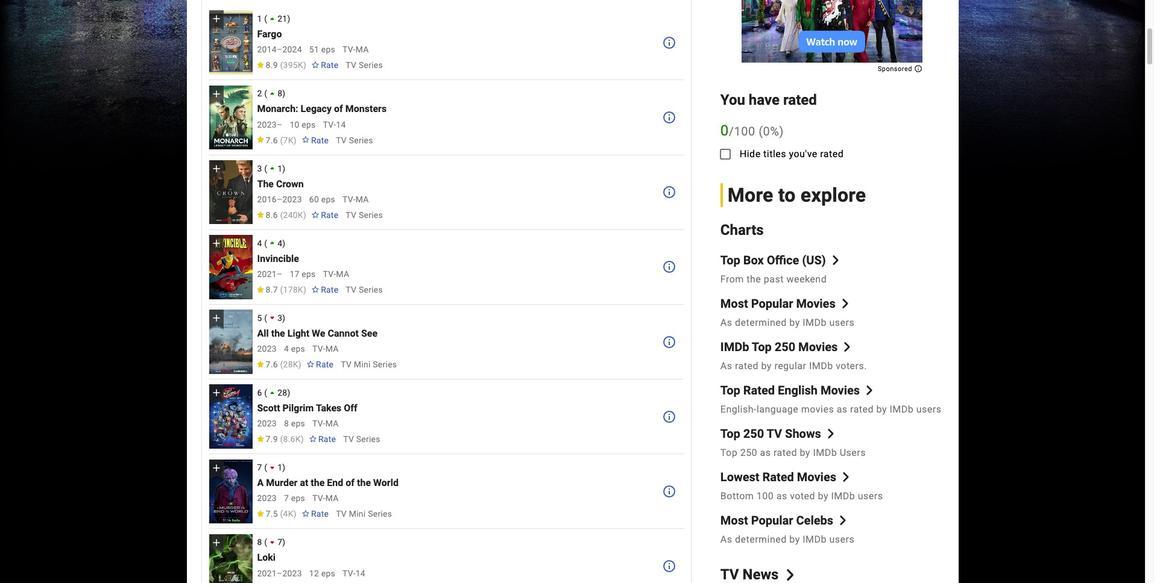 Task type: locate. For each thing, give the bounding box(es) containing it.
2 vertical spatial arrow drop up image
[[266, 387, 279, 400]]

2 vertical spatial 250
[[740, 448, 757, 459]]

group left 6
[[209, 385, 252, 449]]

chevron right inline image inside the "imdb top 250 movies" link
[[843, 343, 852, 352]]

1 arrow drop up image from the top
[[266, 12, 279, 25]]

see more information about all the light we cannot see image
[[662, 335, 677, 349]]

arrow drop up image for scott pilgrim takes off
[[266, 387, 279, 400]]

imdb rating: 7.6 element down the '2023–'
[[256, 135, 297, 145]]

ranking 2 element
[[257, 87, 655, 100]]

add image for scott
[[210, 387, 222, 399]]

rate button right 240k
[[306, 204, 343, 226]]

star border inline image
[[311, 62, 320, 68], [309, 436, 317, 443], [301, 511, 310, 518]]

eps for monarch: legacy of monsters
[[302, 120, 316, 129]]

top for top rated english movies
[[721, 384, 740, 398]]

1 star inline image from the top
[[256, 62, 264, 68]]

0 vertical spatial as
[[837, 404, 848, 416]]

charts
[[721, 222, 764, 239]]

we
[[312, 328, 325, 339]]

1 horizontal spatial 8
[[278, 89, 282, 99]]

0 vertical spatial determined
[[735, 317, 787, 329]]

( for 8 (
[[264, 538, 267, 548]]

3 (
[[257, 164, 267, 173]]

more to explore
[[728, 184, 866, 207]]

from
[[721, 274, 744, 285]]

tv series
[[346, 61, 383, 70], [336, 135, 373, 145], [346, 210, 383, 220], [346, 285, 383, 295], [343, 435, 380, 445]]

star inline image inside imdb rating: 8.9 element
[[256, 62, 264, 68]]

tv- down takes
[[312, 419, 326, 429]]

chevron right inline image for most popular movies
[[840, 299, 850, 309]]

tv series for fargo
[[346, 61, 383, 70]]

7 (
[[257, 463, 267, 473]]

tv- down we
[[312, 344, 326, 354]]

chevron right inline image for most popular celebs
[[838, 516, 848, 526]]

250
[[775, 340, 796, 355], [743, 427, 764, 442], [740, 448, 757, 459]]

by
[[790, 317, 800, 329], [761, 361, 772, 372], [877, 404, 887, 416], [800, 448, 810, 459], [818, 491, 829, 503], [790, 535, 800, 546]]

0 horizontal spatial chevron right inline image
[[841, 473, 851, 483]]

( inside ranking 7 element
[[264, 463, 267, 473]]

chevron right inline image inside top box office (us) link
[[831, 256, 841, 266]]

3 inside ranking 3 element
[[257, 164, 262, 173]]

tv up monsters
[[346, 61, 357, 70]]

3 2023 from the top
[[257, 494, 277, 504]]

top 250 tv shows
[[721, 427, 821, 442]]

scott pilgrim takes off (2023) image
[[209, 385, 252, 449]]

4
[[257, 239, 262, 248], [278, 239, 282, 248], [284, 344, 289, 354]]

7 left the moved down 1 in ranking element
[[257, 463, 262, 473]]

2 horizontal spatial 4
[[284, 344, 289, 354]]

0 horizontal spatial 3
[[257, 164, 262, 173]]

3 group from the top
[[209, 160, 252, 225]]

3 as from the top
[[721, 535, 732, 546]]

2 star inline image from the top
[[256, 137, 264, 143]]

( up 28
[[280, 360, 283, 370]]

3 star inline image from the top
[[256, 211, 264, 218]]

arrow drop up image for invincible
[[266, 237, 279, 250]]

rate button for all the light we cannot see
[[301, 354, 338, 376]]

top
[[721, 254, 740, 268], [752, 340, 772, 355], [721, 384, 740, 398], [721, 427, 740, 442], [721, 448, 738, 459]]

shows
[[785, 427, 821, 442]]

0 vertical spatial 100
[[734, 124, 755, 138]]

1 horizontal spatial 7
[[278, 538, 282, 548]]

eps down at
[[291, 494, 305, 504]]

as for imdb top 250 movies
[[721, 361, 732, 372]]

2 2023 from the top
[[257, 419, 277, 429]]

51
[[309, 45, 319, 54]]

tv- for all the light we cannot see
[[312, 344, 326, 354]]

1 horizontal spatial as
[[777, 491, 787, 503]]

a murder at the end of the world link
[[257, 478, 399, 489]]

chevron right inline image inside most popular movies link
[[840, 299, 850, 309]]

rate button for fargo
[[306, 54, 343, 76]]

popular down from the past weekend
[[751, 297, 793, 311]]

14 right 12 eps
[[356, 569, 365, 579]]

2023–
[[257, 120, 282, 129]]

tv- for a murder at the end of the world
[[312, 494, 326, 504]]

1 horizontal spatial 4
[[278, 239, 282, 248]]

2 vertical spatial as
[[777, 491, 787, 503]]

moved down 3 in ranking element
[[266, 312, 282, 325]]

series
[[359, 61, 383, 70], [349, 135, 373, 145], [359, 210, 383, 220], [359, 285, 383, 295], [373, 360, 397, 370], [356, 435, 380, 445], [368, 510, 392, 520]]

imdb rating: 7.6 element for all
[[256, 360, 301, 370]]

series for the crown
[[359, 210, 383, 220]]

tv-ma for all the light we cannot see
[[312, 344, 339, 354]]

3 star inline image from the top
[[256, 436, 264, 443]]

checkbox unchecked image
[[718, 147, 733, 162]]

group
[[209, 11, 252, 75], [209, 85, 252, 150], [209, 160, 252, 225], [209, 235, 252, 299], [209, 310, 252, 374], [209, 385, 252, 449], [209, 460, 252, 524], [209, 535, 252, 584]]

arrow drop down image
[[266, 462, 279, 474], [266, 537, 279, 549]]

as determined by imdb users
[[721, 317, 855, 329], [721, 535, 855, 546]]

ma down cannot
[[325, 344, 339, 354]]

0 vertical spatial as
[[721, 317, 732, 329]]

1 group from the top
[[209, 11, 252, 75]]

2 vertical spatial star border inline image
[[301, 511, 310, 518]]

0 vertical spatial rated
[[743, 384, 775, 398]]

chevron right inline image inside most popular celebs link
[[838, 516, 848, 526]]

top down english-
[[721, 427, 740, 442]]

1 for a
[[278, 463, 282, 473]]

eps right 10
[[302, 120, 316, 129]]

star inline image
[[256, 62, 264, 68], [256, 137, 264, 143], [256, 211, 264, 218]]

2 vertical spatial star inline image
[[256, 211, 264, 218]]

eps right 12
[[321, 569, 335, 579]]

3 left the moved up 1 in ranking element
[[257, 164, 262, 173]]

250 down english-
[[743, 427, 764, 442]]

3 add image from the top
[[210, 238, 222, 250]]

most popular movies link
[[721, 297, 850, 311]]

movies
[[796, 297, 836, 311], [799, 340, 838, 355], [821, 384, 860, 398], [797, 471, 836, 485]]

rate down takes
[[318, 435, 336, 445]]

4 up the invincible
[[278, 239, 282, 248]]

ranking 7 element
[[257, 462, 655, 474]]

arrow drop up image
[[266, 12, 279, 25], [266, 162, 279, 175]]

star border inline image right 28k
[[306, 361, 315, 368]]

0 vertical spatial arrow drop up image
[[266, 87, 279, 100]]

178k
[[283, 285, 303, 295]]

1 horizontal spatial 3
[[278, 314, 282, 323]]

chevron right inline image for top box office (us)
[[831, 256, 841, 266]]

2 add image from the top
[[210, 313, 222, 325]]

1 popular from the top
[[751, 297, 793, 311]]

( right 6
[[264, 388, 267, 398]]

1 add image from the top
[[210, 163, 222, 175]]

eps right the 60
[[321, 195, 335, 204]]

fargo (2014) image
[[209, 11, 252, 75]]

tv down cannot
[[341, 360, 352, 370]]

group for the crown
[[209, 160, 252, 225]]

7 for 7 eps
[[284, 494, 289, 504]]

0 vertical spatial 250
[[775, 340, 796, 355]]

as up english-
[[721, 361, 732, 372]]

( up the at the top of the page
[[264, 164, 267, 173]]

2 imdb rating: 7.6 element from the top
[[256, 360, 301, 370]]

most down from
[[721, 297, 748, 311]]

star border inline image
[[301, 137, 310, 143], [311, 211, 320, 218], [311, 286, 320, 293], [306, 361, 315, 368]]

( right 8.7
[[280, 285, 283, 295]]

( for 8.7 ( 178k )
[[280, 285, 283, 295]]

1 horizontal spatial 100
[[757, 491, 774, 503]]

ranking 3 element
[[257, 162, 655, 175]]

2 vertical spatial add image
[[210, 238, 222, 250]]

1 left moved up 21 in ranking element
[[257, 14, 262, 24]]

7 right 8 ( at left bottom
[[278, 538, 282, 548]]

/
[[729, 124, 734, 138]]

group left all
[[209, 310, 252, 374]]

1 horizontal spatial 14
[[356, 569, 365, 579]]

see more information about a murder at the end of the world image
[[662, 485, 677, 499]]

determined down most popular celebs
[[735, 535, 787, 546]]

2 7.6 from the top
[[266, 360, 278, 370]]

as
[[837, 404, 848, 416], [760, 448, 771, 459], [777, 491, 787, 503]]

8.6
[[266, 210, 278, 220]]

0 vertical spatial 2023
[[257, 344, 277, 354]]

( for 7.6 ( 28k )
[[280, 360, 283, 370]]

rated right have
[[783, 92, 817, 108]]

1 vertical spatial of
[[346, 478, 355, 489]]

as for top 250 tv shows
[[760, 448, 771, 459]]

star inline image inside imdb rating: 7.6 "element"
[[256, 137, 264, 143]]

2 vertical spatial 8
[[257, 538, 262, 548]]

8.6k
[[283, 435, 301, 445]]

series for monarch: legacy of monsters
[[349, 135, 373, 145]]

off
[[344, 403, 358, 414]]

1 vertical spatial 7
[[284, 494, 289, 504]]

rated right you've
[[820, 148, 844, 160]]

0 vertical spatial as determined by imdb users
[[721, 317, 855, 329]]

chevron right inline image
[[865, 386, 874, 396], [841, 473, 851, 483]]

0 horizontal spatial 7
[[257, 463, 262, 473]]

most down bottom
[[721, 514, 748, 529]]

1 horizontal spatial chevron right inline image
[[865, 386, 874, 396]]

3 add image from the top
[[210, 387, 222, 399]]

1 vertical spatial star inline image
[[256, 137, 264, 143]]

( right "5"
[[264, 314, 267, 323]]

1 vertical spatial 250
[[743, 427, 764, 442]]

( up the hide on the top
[[759, 124, 763, 138]]

100
[[734, 124, 755, 138], [757, 491, 774, 503]]

group left 2
[[209, 85, 252, 150]]

explore
[[801, 184, 866, 207]]

2 arrow drop up image from the top
[[266, 162, 279, 175]]

of right end
[[346, 478, 355, 489]]

of right legacy
[[334, 103, 343, 115]]

1 7.6 from the top
[[266, 135, 278, 145]]

0 vertical spatial 8
[[278, 89, 282, 99]]

group for monarch: legacy of monsters
[[209, 85, 252, 150]]

1 vertical spatial tv-14
[[343, 569, 365, 579]]

imdb
[[803, 317, 827, 329], [721, 340, 749, 355], [809, 361, 833, 372], [890, 404, 914, 416], [813, 448, 837, 459], [831, 491, 855, 503], [803, 535, 827, 546]]

7.6 left 28k
[[266, 360, 278, 370]]

imdb rating: 8.9 element
[[256, 61, 306, 70]]

1 vertical spatial add image
[[210, 88, 222, 100]]

fargo link
[[257, 28, 282, 40]]

rate right the 4k
[[311, 510, 329, 520]]

2 horizontal spatial 8
[[284, 419, 289, 429]]

( right 7.9
[[280, 435, 283, 445]]

1 vertical spatial 14
[[356, 569, 365, 579]]

rate button right the 4k
[[297, 504, 334, 526]]

imdb rating: 8.7 element
[[256, 285, 306, 295]]

moved up 1 in ranking element
[[266, 162, 282, 175]]

top up english-
[[721, 384, 740, 398]]

star inline image inside imdb rating: 8.7 element
[[256, 286, 264, 293]]

2 star inline image from the top
[[256, 361, 264, 368]]

1 vertical spatial as
[[721, 361, 732, 372]]

( inside ranking 4 'element'
[[264, 239, 267, 248]]

2 vertical spatial 2023
[[257, 494, 277, 504]]

( right 7.5
[[280, 510, 283, 520]]

star inline image for a murder at the end of the world
[[256, 511, 264, 518]]

) inside 0 / 100 ( 0% )
[[779, 124, 784, 138]]

2 arrow drop down image from the top
[[266, 537, 279, 549]]

star border inline image right the 4k
[[301, 511, 310, 518]]

4 group from the top
[[209, 235, 252, 299]]

1 vertical spatial as
[[760, 448, 771, 459]]

( right '8.6'
[[280, 210, 283, 220]]

eps down pilgrim
[[291, 419, 305, 429]]

0 horizontal spatial as
[[760, 448, 771, 459]]

as determined by imdb users for celebs
[[721, 535, 855, 546]]

2021–2023
[[257, 569, 302, 579]]

8 group from the top
[[209, 535, 252, 584]]

as for most popular celebs
[[721, 535, 732, 546]]

0 vertical spatial star inline image
[[256, 62, 264, 68]]

1 determined from the top
[[735, 317, 787, 329]]

1 as determined by imdb users from the top
[[721, 317, 855, 329]]

0 vertical spatial star border inline image
[[311, 62, 320, 68]]

0 horizontal spatial 100
[[734, 124, 755, 138]]

imdb rating: 7.5 element
[[256, 510, 297, 520]]

tv down monarch: legacy of monsters link
[[336, 135, 347, 145]]

ma right 51 eps
[[356, 45, 369, 54]]

tv- right 17 eps
[[323, 270, 336, 279]]

1 vertical spatial most
[[721, 514, 748, 529]]

4 add image from the top
[[210, 462, 222, 474]]

star inline image left 7.6 ( 28k )
[[256, 361, 264, 368]]

3 arrow drop up image from the top
[[266, 387, 279, 400]]

arrow drop up image for fargo
[[266, 12, 279, 25]]

( inside 'ranking 1' element
[[264, 14, 267, 24]]

1 for the
[[278, 164, 282, 173]]

arrow drop down image for a murder at the end of the world
[[266, 462, 279, 474]]

1 vertical spatial chevron right inline image
[[841, 473, 851, 483]]

end
[[327, 478, 343, 489]]

star inline image inside "imdb rating: 8.6" element
[[256, 211, 264, 218]]

regular
[[775, 361, 807, 372]]

250 up lowest
[[740, 448, 757, 459]]

ranking 6 element
[[257, 387, 655, 400]]

8.7
[[266, 285, 278, 295]]

1 vertical spatial arrow drop down image
[[266, 537, 279, 549]]

star inline image left 7.5
[[256, 511, 264, 518]]

2 popular from the top
[[751, 514, 793, 529]]

5 (
[[257, 314, 267, 323]]

1 vertical spatial determined
[[735, 535, 787, 546]]

2 (
[[257, 89, 267, 99]]

group for scott pilgrim takes off
[[209, 385, 252, 449]]

star border inline image for a murder at the end of the world
[[301, 511, 310, 518]]

most for most popular celebs
[[721, 514, 748, 529]]

rated down imdb top 250 movies on the bottom right of the page
[[735, 361, 759, 372]]

2 vertical spatial as
[[721, 535, 732, 546]]

5 add image from the top
[[210, 537, 222, 549]]

( right 8.9
[[280, 61, 283, 70]]

0 vertical spatial mini
[[354, 360, 371, 370]]

rate for a murder at the end of the world
[[311, 510, 329, 520]]

7 inside ranking 8 element
[[278, 538, 282, 548]]

chevron right inline image down users
[[841, 473, 851, 483]]

2 arrow drop up image from the top
[[266, 237, 279, 250]]

as determined by imdb users down most popular celebs link
[[721, 535, 855, 546]]

0 horizontal spatial 4
[[257, 239, 262, 248]]

group for a murder at the end of the world
[[209, 460, 252, 524]]

mini for see
[[354, 360, 371, 370]]

determined
[[735, 317, 787, 329], [735, 535, 787, 546]]

0 vertical spatial 7.6
[[266, 135, 278, 145]]

chevron right inline image inside lowest rated movies link
[[841, 473, 851, 483]]

see more information about loki image
[[662, 560, 677, 574]]

1 vertical spatial star border inline image
[[309, 436, 317, 443]]

1 vertical spatial as determined by imdb users
[[721, 535, 855, 546]]

4 left moved up 4 in ranking element
[[257, 239, 262, 248]]

0 vertical spatial chevron right inline image
[[865, 386, 874, 396]]

determined down most popular movies
[[735, 317, 787, 329]]

cannot
[[328, 328, 359, 339]]

the down box at the top of page
[[747, 274, 761, 285]]

1 inside ranking 7 element
[[278, 463, 282, 473]]

rate button right the 7k
[[297, 129, 334, 151]]

1 arrow drop down image from the top
[[266, 462, 279, 474]]

1 vertical spatial arrow drop up image
[[266, 162, 279, 175]]

7.6
[[266, 135, 278, 145], [266, 360, 278, 370]]

as down bottom
[[721, 535, 732, 546]]

1 vertical spatial 1
[[278, 164, 282, 173]]

( inside the ranking 5 element
[[264, 314, 267, 323]]

as rated by regular imdb voters.
[[721, 361, 867, 372]]

1 vertical spatial 2023
[[257, 419, 277, 429]]

1 horizontal spatial of
[[346, 478, 355, 489]]

rate for invincible
[[321, 285, 339, 295]]

rate
[[321, 61, 339, 70], [311, 135, 329, 145], [321, 210, 339, 220], [321, 285, 339, 295], [316, 360, 334, 370], [318, 435, 336, 445], [311, 510, 329, 520]]

2
[[257, 89, 262, 99]]

tv-14
[[323, 120, 346, 129], [343, 569, 365, 579]]

imdb rating: 8.6 element
[[256, 210, 306, 220]]

2021–
[[257, 270, 282, 279]]

( for 8.6 ( 240k )
[[280, 210, 283, 220]]

5 group from the top
[[209, 310, 252, 374]]

chevron right inline image inside top rated english movies link
[[865, 386, 874, 396]]

1 vertical spatial tv mini series
[[336, 510, 392, 520]]

group left a
[[209, 460, 252, 524]]

world
[[373, 478, 399, 489]]

add image
[[210, 13, 222, 25], [210, 88, 222, 100], [210, 238, 222, 250]]

star inline image
[[256, 286, 264, 293], [256, 361, 264, 368], [256, 436, 264, 443], [256, 511, 264, 518]]

determined for celebs
[[735, 535, 787, 546]]

star inline image inside imdb rating: 7.9 element
[[256, 436, 264, 443]]

the
[[257, 178, 274, 190]]

0 horizontal spatial of
[[334, 103, 343, 115]]

1 2023 from the top
[[257, 344, 277, 354]]

0 vertical spatial popular
[[751, 297, 793, 311]]

tv-ma down we
[[312, 344, 339, 354]]

tv down end
[[336, 510, 347, 520]]

chevron right inline image inside top 250 tv shows link
[[826, 430, 836, 439]]

rate button right 28k
[[301, 354, 338, 376]]

chevron right inline image for top 250 tv shows
[[826, 430, 836, 439]]

star inline image left 8.9
[[256, 62, 264, 68]]

imdb rating: 7.6 element
[[256, 135, 297, 145], [256, 360, 301, 370]]

imdb rating: 7.9 element
[[256, 435, 304, 445]]

7.6 for all
[[266, 360, 278, 370]]

2016–2023
[[257, 195, 302, 204]]

0 horizontal spatial 14
[[336, 120, 346, 129]]

1 as from the top
[[721, 317, 732, 329]]

scott pilgrim takes off
[[257, 403, 358, 414]]

14 down monarch: legacy of monsters link
[[336, 120, 346, 129]]

( inside 'ranking 6' element
[[264, 388, 267, 398]]

1 vertical spatial arrow drop up image
[[266, 237, 279, 250]]

0 vertical spatial tv mini series
[[341, 360, 397, 370]]

100 inside 0 / 100 ( 0% )
[[734, 124, 755, 138]]

( for 7.6 ( 7k )
[[280, 135, 283, 145]]

top rated english movies link
[[721, 384, 874, 398]]

see more information about scott pilgrim takes off image
[[662, 410, 677, 424]]

( for 2 (
[[264, 89, 267, 99]]

mini for of
[[349, 510, 366, 520]]

) inside ranking 7 element
[[282, 463, 286, 473]]

eps for loki
[[321, 569, 335, 579]]

1 star inline image from the top
[[256, 286, 264, 293]]

tv-ma
[[343, 45, 369, 54], [343, 195, 369, 204], [323, 270, 349, 279], [312, 344, 339, 354], [312, 419, 339, 429], [312, 494, 339, 504]]

star inline image for the crown
[[256, 211, 264, 218]]

7.5
[[266, 510, 278, 520]]

arrow drop up image right 2
[[266, 87, 279, 100]]

tv- for fargo
[[343, 45, 356, 54]]

2014–2024
[[257, 45, 302, 54]]

( inside ranking 2 element
[[264, 89, 267, 99]]

2 as determined by imdb users from the top
[[721, 535, 855, 546]]

1 inside ranking 3 element
[[278, 164, 282, 173]]

star inline image inside imdb rating: 7.5 element
[[256, 511, 264, 518]]

1 vertical spatial 3
[[278, 314, 282, 323]]

ranking 4 element
[[257, 237, 655, 250]]

as down lowest rated movies at the right of page
[[777, 491, 787, 503]]

rate down 60 eps at the top left of the page
[[321, 210, 339, 220]]

2 group from the top
[[209, 85, 252, 150]]

1 most from the top
[[721, 297, 748, 311]]

4 eps
[[284, 344, 305, 354]]

2 vertical spatial 7
[[278, 538, 282, 548]]

language
[[757, 404, 799, 416]]

star inline image left 7.9
[[256, 436, 264, 443]]

add image left 7 (
[[210, 462, 222, 474]]

8 left moved down 7 in ranking element
[[257, 538, 262, 548]]

1 vertical spatial 7.6
[[266, 360, 278, 370]]

add image left "5"
[[210, 313, 222, 325]]

rate button for a murder at the end of the world
[[297, 504, 334, 526]]

as down the top 250 tv shows
[[760, 448, 771, 459]]

( inside ranking 3 element
[[264, 164, 267, 173]]

2 most from the top
[[721, 514, 748, 529]]

0 vertical spatial 3
[[257, 164, 262, 173]]

star border inline image for scott pilgrim takes off
[[309, 436, 317, 443]]

4 star inline image from the top
[[256, 511, 264, 518]]

arrow drop up image
[[266, 87, 279, 100], [266, 237, 279, 250], [266, 387, 279, 400]]

( up the invincible
[[264, 239, 267, 248]]

28
[[278, 388, 287, 398]]

2 determined from the top
[[735, 535, 787, 546]]

ma right 60 eps at the top left of the page
[[356, 195, 369, 204]]

tv-ma down takes
[[312, 419, 339, 429]]

ranking 1 element
[[257, 12, 655, 25]]

rate right 178k
[[321, 285, 339, 295]]

2 horizontal spatial 7
[[284, 494, 289, 504]]

kurt russell, wyatt russell, ren watabe, anders holm, anna sawai, kiersey clemons, and mari yamamoto in monarch: legacy of monsters (2023) image
[[209, 85, 252, 150]]

as determined by imdb users for movies
[[721, 317, 855, 329]]

ma for fargo
[[356, 45, 369, 54]]

( inside 0 / 100 ( 0% )
[[759, 124, 763, 138]]

invincible link
[[257, 253, 299, 265]]

12
[[309, 569, 319, 579]]

2 horizontal spatial as
[[837, 404, 848, 416]]

0 vertical spatial arrow drop up image
[[266, 12, 279, 25]]

1 vertical spatial popular
[[751, 514, 793, 529]]

rated
[[783, 92, 817, 108], [820, 148, 844, 160], [735, 361, 759, 372], [850, 404, 874, 416], [774, 448, 797, 459]]

( up fargo
[[264, 14, 267, 24]]

tv-ma for fargo
[[343, 45, 369, 54]]

1 vertical spatial 8
[[284, 419, 289, 429]]

2 vertical spatial 1
[[278, 463, 282, 473]]

tv-14 down monarch: legacy of monsters link
[[323, 120, 346, 129]]

mini
[[354, 360, 371, 370], [349, 510, 366, 520]]

2 as from the top
[[721, 361, 732, 372]]

0 vertical spatial add image
[[210, 13, 222, 25]]

6 group from the top
[[209, 385, 252, 449]]

0 vertical spatial 14
[[336, 120, 346, 129]]

chevron right inline image
[[831, 256, 841, 266], [840, 299, 850, 309], [843, 343, 852, 352], [826, 430, 836, 439], [838, 516, 848, 526], [785, 570, 796, 582]]

) inside 'ranking 6' element
[[287, 388, 290, 398]]

14
[[336, 120, 346, 129], [356, 569, 365, 579]]

ma right 17 eps
[[336, 270, 349, 279]]

14 for monarch: legacy of monsters
[[336, 120, 346, 129]]

1 vertical spatial mini
[[349, 510, 366, 520]]

2023 up 7.5
[[257, 494, 277, 504]]

tv- for loki
[[343, 569, 356, 579]]

0 vertical spatial 7
[[257, 463, 262, 473]]

0 vertical spatial tv-14
[[323, 120, 346, 129]]

arrow drop up image up fargo
[[266, 12, 279, 25]]

0 vertical spatial arrow drop down image
[[266, 462, 279, 474]]

rate down 51 eps
[[321, 61, 339, 70]]

0 vertical spatial imdb rating: 7.6 element
[[256, 135, 297, 145]]

legacy
[[301, 103, 332, 115]]

arrow drop up image up the at the top of the page
[[266, 162, 279, 175]]

rate down we
[[316, 360, 334, 370]]

1 vertical spatial rated
[[763, 471, 794, 485]]

moved up 28 in ranking element
[[266, 387, 287, 400]]

see more information about the crown image
[[662, 185, 677, 200]]

most for most popular movies
[[721, 297, 748, 311]]

top up lowest
[[721, 448, 738, 459]]

all
[[257, 328, 269, 339]]

8 up 7.9 ( 8.6k )
[[284, 419, 289, 429]]

) inside ranking 3 element
[[282, 164, 286, 173]]

mini down see
[[354, 360, 371, 370]]

1 arrow drop up image from the top
[[266, 87, 279, 100]]

popular for celebs
[[751, 514, 793, 529]]

1 vertical spatial imdb rating: 7.6 element
[[256, 360, 301, 370]]

0 horizontal spatial 8
[[257, 538, 262, 548]]

as down from
[[721, 317, 732, 329]]

1 vertical spatial 100
[[757, 491, 774, 503]]

2 add image from the top
[[210, 88, 222, 100]]

) inside ranking 8 element
[[282, 538, 286, 548]]

as determined by imdb users down most popular movies link at the bottom right
[[721, 317, 855, 329]]

1 imdb rating: 7.6 element from the top
[[256, 135, 297, 145]]

rate for all the light we cannot see
[[316, 360, 334, 370]]

chevron right inline image for imdb top 250 movies
[[843, 343, 852, 352]]

8 inside ranking 2 element
[[278, 89, 282, 99]]

rate button right 395k on the top left of page
[[306, 54, 343, 76]]

tv for invincible
[[346, 285, 357, 295]]

( inside ranking 8 element
[[264, 538, 267, 548]]

( for 1 (
[[264, 14, 267, 24]]

takes
[[316, 403, 342, 414]]

star border inline image down the 60
[[311, 211, 320, 218]]

0 vertical spatial most
[[721, 297, 748, 311]]

star inline image inside imdb rating: 7.6 "element"
[[256, 361, 264, 368]]

most popular celebs
[[721, 514, 833, 529]]

add image
[[210, 163, 222, 175], [210, 313, 222, 325], [210, 387, 222, 399], [210, 462, 222, 474], [210, 537, 222, 549]]

1 add image from the top
[[210, 13, 222, 25]]

scott pilgrim takes off link
[[257, 403, 358, 414]]

7 group from the top
[[209, 460, 252, 524]]

monarch: legacy of monsters link
[[257, 103, 387, 115]]

star inline image for all the light we cannot see
[[256, 361, 264, 368]]

box
[[743, 254, 764, 268]]

rated down "top 250 as rated by imdb users"
[[763, 471, 794, 485]]

3 inside moved down 3 in ranking element
[[278, 314, 282, 323]]

english-language movies as rated by imdb users
[[721, 404, 942, 416]]



Task type: describe. For each thing, give the bounding box(es) containing it.
movies up "voted"
[[797, 471, 836, 485]]

eps for scott pilgrim takes off
[[291, 419, 305, 429]]

tv- for monarch: legacy of monsters
[[323, 120, 336, 129]]

at
[[300, 478, 308, 489]]

imdb top 250 movies
[[721, 340, 838, 355]]

lowest
[[721, 471, 760, 485]]

office
[[767, 254, 799, 268]]

tv- for scott pilgrim takes off
[[312, 419, 326, 429]]

0 vertical spatial of
[[334, 103, 343, 115]]

ranking 5 element
[[257, 312, 655, 325]]

series for scott pilgrim takes off
[[356, 435, 380, 445]]

eps for a murder at the end of the world
[[291, 494, 305, 504]]

395k
[[283, 61, 303, 70]]

past
[[764, 274, 784, 285]]

add image for fargo
[[210, 13, 222, 25]]

movies up the as rated by regular imdb voters.
[[799, 340, 838, 355]]

7.5 ( 4k )
[[266, 510, 297, 520]]

rate button for monarch: legacy of monsters
[[297, 129, 334, 151]]

star inline image for monarch: legacy of monsters
[[256, 137, 264, 143]]

series for invincible
[[359, 285, 383, 295]]

top box office (us) link
[[721, 254, 841, 268]]

6 (
[[257, 388, 267, 398]]

english-
[[721, 404, 757, 416]]

7 eps
[[284, 494, 305, 504]]

rate for the crown
[[321, 210, 339, 220]]

top box office (us)
[[721, 254, 826, 268]]

7.9
[[266, 435, 278, 445]]

rate button for invincible
[[306, 279, 343, 301]]

250 for tv
[[743, 427, 764, 442]]

star border inline image for crown
[[311, 211, 320, 218]]

monsters
[[345, 103, 387, 115]]

3 for 3 (
[[257, 164, 262, 173]]

7 for 7 (
[[257, 463, 262, 473]]

arrow drop up image for the crown
[[266, 162, 279, 175]]

have
[[749, 92, 780, 108]]

7.6 for monarch:
[[266, 135, 278, 145]]

most popular celebs link
[[721, 514, 848, 529]]

all the light we cannot see (2023) image
[[209, 310, 252, 374]]

pilgrim
[[283, 403, 314, 414]]

see
[[361, 328, 378, 339]]

more
[[728, 184, 773, 207]]

moved up 21 in ranking element
[[266, 12, 287, 25]]

4 for 4 (
[[257, 239, 262, 248]]

the crown (2016) image
[[209, 160, 252, 225]]

rate for fargo
[[321, 61, 339, 70]]

you have rated
[[721, 92, 817, 108]]

you've
[[789, 148, 818, 160]]

) inside 'ranking 1' element
[[287, 14, 290, 24]]

sponsored
[[878, 65, 914, 73]]

monarch: legacy of monsters
[[257, 103, 387, 115]]

movies
[[801, 404, 834, 416]]

imdb top 250 movies link
[[721, 340, 852, 355]]

0
[[721, 122, 729, 139]]

arrow drop down image for loki
[[266, 537, 279, 549]]

movies down weekend
[[796, 297, 836, 311]]

moved up 8 in ranking element
[[266, 87, 282, 100]]

rate button for scott pilgrim takes off
[[304, 429, 341, 451]]

( for 5 (
[[264, 314, 267, 323]]

crown
[[276, 178, 304, 190]]

tv series for monarch: legacy of monsters
[[336, 135, 373, 145]]

loki
[[257, 553, 276, 564]]

all the light we cannot see link
[[257, 328, 378, 340]]

rate for scott pilgrim takes off
[[318, 435, 336, 445]]

murder
[[266, 478, 298, 489]]

top 250 tv shows link
[[721, 427, 836, 442]]

see more information about monarch: legacy of monsters image
[[662, 110, 677, 125]]

as for most popular movies
[[721, 317, 732, 329]]

8 for 8 eps
[[284, 419, 289, 429]]

fargo
[[257, 28, 282, 40]]

voters.
[[836, 361, 867, 372]]

rate button for the crown
[[306, 204, 343, 226]]

ma for invincible
[[336, 270, 349, 279]]

8.7 ( 178k )
[[266, 285, 306, 295]]

bottom
[[721, 491, 754, 503]]

j.k. simmons and steven yeun in invincible (2021) image
[[209, 235, 252, 299]]

tv-ma for the crown
[[343, 195, 369, 204]]

8.9
[[266, 61, 278, 70]]

most popular movies
[[721, 297, 836, 311]]

21
[[278, 14, 287, 24]]

tv for monarch: legacy of monsters
[[336, 135, 347, 145]]

( for 4 (
[[264, 239, 267, 248]]

6
[[257, 388, 262, 398]]

you
[[721, 92, 745, 108]]

top 250 as rated by imdb users
[[721, 448, 866, 459]]

8 for 8
[[278, 89, 282, 99]]

celebs
[[796, 514, 833, 529]]

popular for movies
[[751, 297, 793, 311]]

rated down top 250 tv shows link at the bottom right
[[774, 448, 797, 459]]

28k
[[283, 360, 298, 370]]

moved down 1 in ranking element
[[266, 462, 282, 474]]

250 for as
[[740, 448, 757, 459]]

60
[[309, 195, 319, 204]]

( for 7.9 ( 8.6k )
[[280, 435, 283, 445]]

14 for loki
[[356, 569, 365, 579]]

tv-14 for monarch: legacy of monsters
[[323, 120, 346, 129]]

add image for a
[[210, 462, 222, 474]]

) inside the ranking 5 element
[[282, 314, 286, 323]]

8.9 ( 395k )
[[266, 61, 306, 70]]

movies up "english-language movies as rated by imdb users"
[[821, 384, 860, 398]]

eps for all the light we cannot see
[[291, 344, 305, 354]]

the crown link
[[257, 178, 304, 190]]

english
[[778, 384, 818, 398]]

add image for monarch: legacy of monsters
[[210, 88, 222, 100]]

10
[[290, 120, 299, 129]]

see more information about fargo image
[[662, 35, 677, 50]]

add image for invincible
[[210, 238, 222, 250]]

7 for 7
[[278, 538, 282, 548]]

bottom 100 as voted by imdb users
[[721, 491, 883, 503]]

7.9 ( 8.6k )
[[266, 435, 304, 445]]

tv down "language"
[[767, 427, 782, 442]]

titles
[[763, 148, 786, 160]]

clive owen and emma corrin in a murder at the end of the world (2023) image
[[209, 460, 252, 524]]

8.6 ( 240k )
[[266, 210, 306, 220]]

the left world
[[357, 478, 371, 489]]

light
[[287, 328, 309, 339]]

1 (
[[257, 14, 267, 24]]

group for loki
[[209, 535, 252, 584]]

add image for the
[[210, 163, 222, 175]]

tv-ma for a murder at the end of the world
[[312, 494, 339, 504]]

tv for the crown
[[346, 210, 357, 220]]

star border inline image for legacy
[[301, 137, 310, 143]]

hide
[[740, 148, 761, 160]]

chevron right inline image for lowest rated movies
[[841, 473, 851, 483]]

2023 for all
[[257, 344, 277, 354]]

moved up 4 in ranking element
[[266, 237, 282, 250]]

star inline image for invincible
[[256, 286, 264, 293]]

chevron right inline image for top rated english movies
[[865, 386, 874, 396]]

rated right movies
[[850, 404, 874, 416]]

the right at
[[311, 478, 325, 489]]

monarch:
[[257, 103, 298, 115]]

top for top 250 as rated by imdb users
[[721, 448, 738, 459]]

hide titles you've rated
[[740, 148, 844, 160]]

tv- for invincible
[[323, 270, 336, 279]]

weekend
[[787, 274, 827, 285]]

60 eps
[[309, 195, 335, 204]]

arrow drop up image for monarch: legacy of monsters
[[266, 87, 279, 100]]

rated for lowest
[[763, 471, 794, 485]]

eps for the crown
[[321, 195, 335, 204]]

tv-ma for scott pilgrim takes off
[[312, 419, 339, 429]]

sponsored content section
[[742, 0, 923, 73]]

Hide titles you've rated checkbox
[[711, 140, 740, 169]]

star border inline image for the
[[306, 361, 315, 368]]

tom hiddleston in glorious purpose (2023) image
[[209, 535, 252, 584]]

8 eps
[[284, 419, 305, 429]]

the inside "link"
[[271, 328, 285, 339]]

imdb rating: 7.6 element for monarch:
[[256, 135, 297, 145]]

7k
[[283, 135, 293, 145]]

3 for 3
[[278, 314, 282, 323]]

) inside ranking 2 element
[[282, 89, 286, 99]]

ranking 8 element
[[257, 537, 655, 549]]

( for 7.5 ( 4k )
[[280, 510, 283, 520]]

top up the as rated by regular imdb voters.
[[752, 340, 772, 355]]

ma for a murder at the end of the world
[[325, 494, 339, 504]]

17 eps
[[290, 270, 316, 279]]

tv mini series for of
[[336, 510, 392, 520]]

see more information about invincible image
[[662, 260, 677, 275]]

( for 8.9 ( 395k )
[[280, 61, 283, 70]]

star inline image for scott pilgrim takes off
[[256, 436, 264, 443]]

group for all the light we cannot see
[[209, 310, 252, 374]]

) inside ranking 4 'element'
[[282, 239, 286, 248]]

top rated english movies
[[721, 384, 860, 398]]

4k
[[283, 510, 293, 520]]

top for top 250 tv shows
[[721, 427, 740, 442]]

0 vertical spatial 1
[[257, 14, 262, 24]]

8 for 8 (
[[257, 538, 262, 548]]

tv for scott pilgrim takes off
[[343, 435, 354, 445]]

12 eps
[[309, 569, 335, 579]]

voted
[[790, 491, 815, 503]]

tv for all the light we cannot see
[[341, 360, 352, 370]]

moved down 7 in ranking element
[[266, 537, 282, 549]]

a murder at the end of the world
[[257, 478, 399, 489]]

arrow drop down image
[[266, 312, 279, 325]]

2023 for a
[[257, 494, 277, 504]]

star border inline image down 17 eps
[[311, 286, 320, 293]]

invincible
[[257, 253, 299, 265]]

tv for a murder at the end of the world
[[336, 510, 347, 520]]

a
[[257, 478, 264, 489]]

0 / 100 ( 0% )
[[721, 122, 784, 139]]



Task type: vqa. For each thing, say whether or not it's contained in the screenshot.
the right FILMS
no



